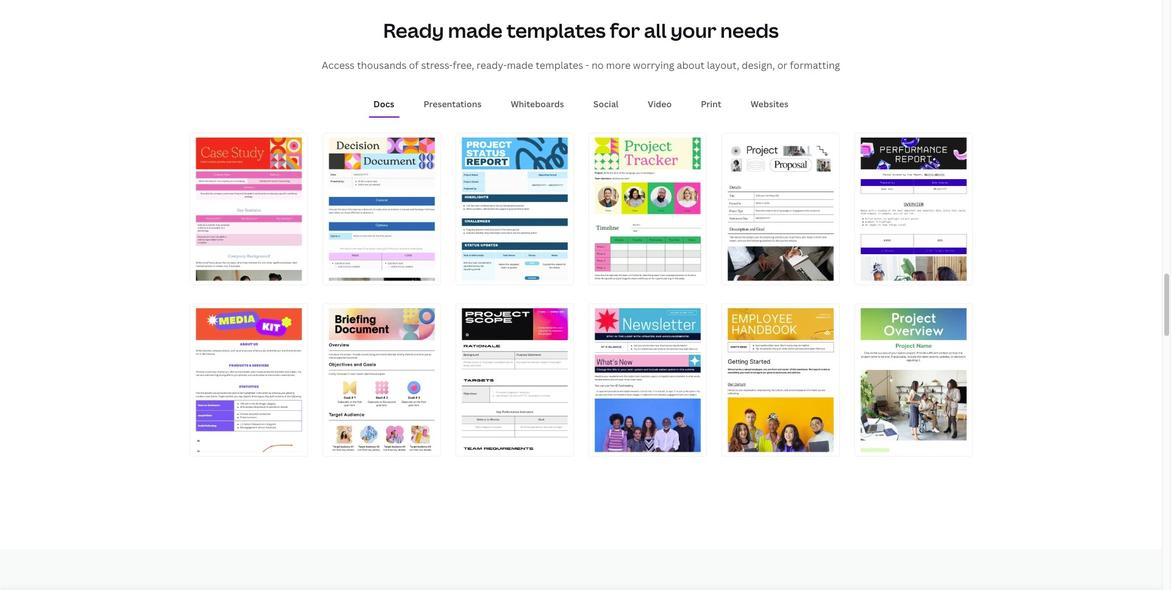 Task type: vqa. For each thing, say whether or not it's contained in the screenshot.
Whiteboards Button
yes



Task type: locate. For each thing, give the bounding box(es) containing it.
your
[[671, 17, 716, 43]]

worrying
[[633, 58, 674, 72]]

social
[[593, 98, 619, 110]]

video button
[[643, 93, 677, 116]]

bright modern abstract simple briefing document image
[[323, 305, 440, 456]]

for
[[610, 17, 640, 43]]

free,
[[453, 58, 474, 72]]

1 vertical spatial templates
[[536, 58, 583, 72]]

stress-
[[421, 58, 453, 72]]

whiteboards button
[[506, 93, 569, 116]]

made up the free,
[[448, 17, 503, 43]]

presentations
[[424, 98, 482, 110]]

video
[[648, 98, 672, 110]]

layout,
[[707, 58, 739, 72]]

project overview doc in light green blue vibrant professional style image
[[855, 305, 972, 456]]

0 vertical spatial made
[[448, 17, 503, 43]]

websites
[[751, 98, 788, 110]]

case study doc in dark orange pink geometric style image
[[190, 133, 307, 285]]

made
[[448, 17, 503, 43], [507, 58, 533, 72]]

1 horizontal spatial made
[[507, 58, 533, 72]]

templates
[[506, 17, 606, 43], [536, 58, 583, 72]]

ready
[[383, 17, 444, 43]]

templates up the access thousands of stress-free, ready-made templates - no more worrying about layout, design, or formatting
[[506, 17, 606, 43]]

templates left "-"
[[536, 58, 583, 72]]

or
[[777, 58, 788, 72]]

all
[[644, 17, 667, 43]]

thousands
[[357, 58, 407, 72]]

performance report professional doc in black blue dark tech style image
[[855, 133, 972, 285]]

project scope professional doc in black pink grey dark tech style image
[[456, 305, 573, 456]]

access thousands of stress-free, ready-made templates - no more worrying about layout, design, or formatting
[[322, 58, 840, 72]]

decision document doc in blue purple grey geometric style image
[[323, 133, 440, 285]]

made up whiteboards
[[507, 58, 533, 72]]



Task type: describe. For each thing, give the bounding box(es) containing it.
docs button
[[369, 93, 399, 116]]

ready made templates for all your needs
[[383, 17, 779, 43]]

formatting
[[790, 58, 840, 72]]

needs
[[720, 17, 779, 43]]

print
[[701, 98, 721, 110]]

project status report professional doc in dark blue light blue playful abstract style image
[[456, 133, 573, 285]]

about
[[677, 58, 705, 72]]

ready-
[[477, 58, 507, 72]]

project proposal doc in black and white editorial style image
[[722, 133, 839, 285]]

media kit doc in red violet lime green bold style image
[[190, 305, 307, 456]]

docs
[[373, 98, 394, 110]]

print button
[[696, 93, 726, 116]]

whiteboards
[[511, 98, 564, 110]]

websites button
[[746, 93, 793, 116]]

employee handbook professional doc in dark brown black and white photocentric style image
[[722, 305, 839, 456]]

more
[[606, 58, 631, 72]]

1 vertical spatial made
[[507, 58, 533, 72]]

newsletter professional doc in sky blue pink red bright modern style image
[[589, 305, 706, 456]]

presentations button
[[419, 93, 486, 116]]

access
[[322, 58, 355, 72]]

0 horizontal spatial made
[[448, 17, 503, 43]]

0 vertical spatial templates
[[506, 17, 606, 43]]

no
[[592, 58, 604, 72]]

-
[[586, 58, 589, 72]]

of
[[409, 58, 419, 72]]

social button
[[588, 93, 623, 116]]

project tracker doc in green lime green neon pink geometric style image
[[589, 133, 706, 285]]

design,
[[742, 58, 775, 72]]



